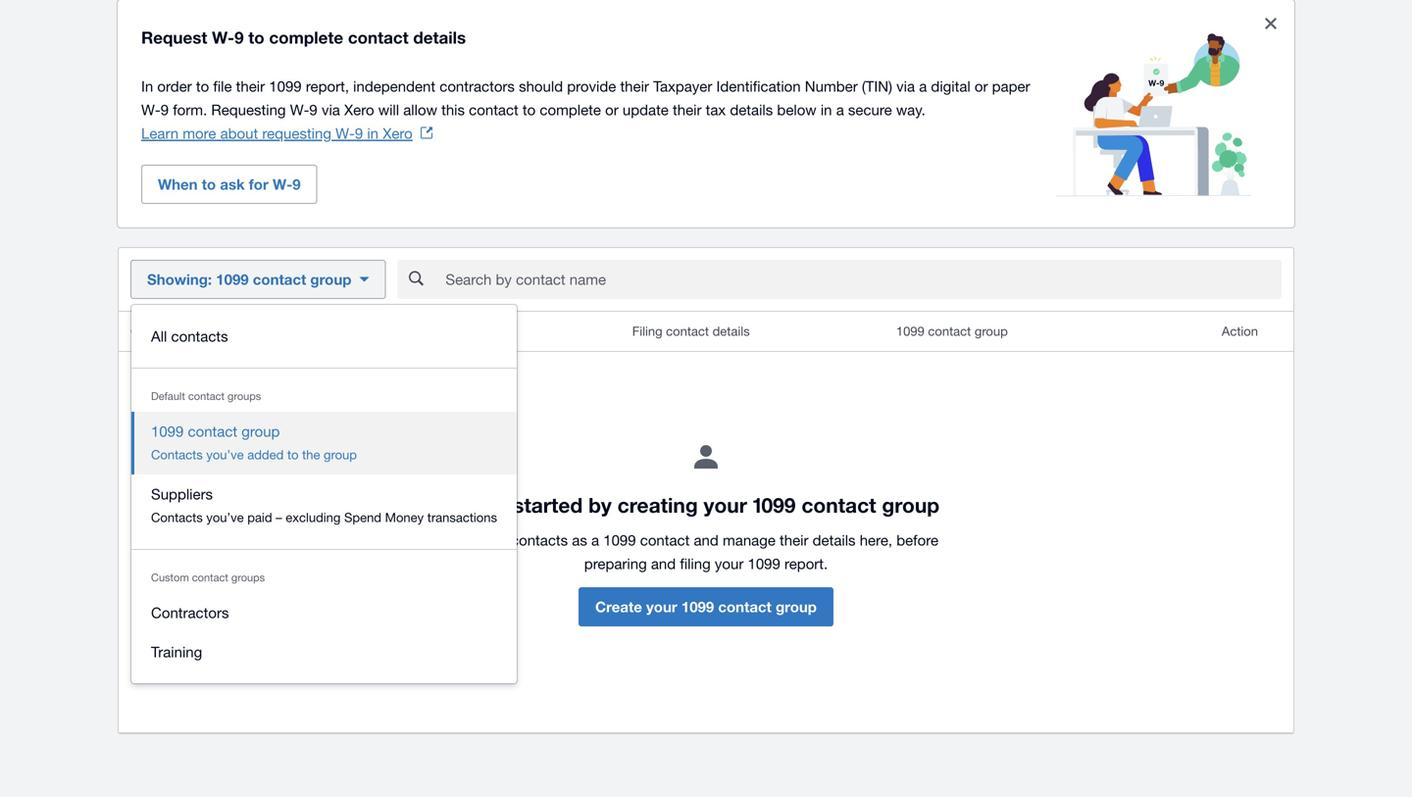 Task type: vqa. For each thing, say whether or not it's contained in the screenshot.
All contacts button
yes



Task type: locate. For each thing, give the bounding box(es) containing it.
1 you've from the top
[[206, 447, 244, 462]]

and up "filing"
[[694, 532, 719, 549]]

or
[[975, 77, 988, 95], [605, 101, 619, 118]]

and
[[694, 532, 719, 549], [651, 555, 676, 572]]

1099
[[269, 77, 302, 95], [216, 271, 249, 288], [896, 324, 925, 339], [151, 423, 184, 440], [753, 493, 796, 517], [603, 532, 636, 549], [748, 555, 780, 572], [681, 598, 714, 616]]

0 vertical spatial you've
[[206, 447, 244, 462]]

filing contact details
[[632, 324, 750, 339]]

contacts right all on the top of the page
[[171, 328, 228, 345]]

1 vertical spatial contacts
[[151, 510, 203, 525]]

complete inside 'in order to file their 1099 report, independent contractors should provide their taxpayer identification number (tin) via a digital or paper w-9 form. requesting w-9 via xero will allow this contact to complete or update their tax details below in a secure way. learn more about requesting w-9 in xero'
[[540, 101, 601, 118]]

training
[[151, 643, 202, 661]]

started
[[513, 493, 583, 517]]

1 vertical spatial your
[[715, 555, 744, 572]]

groups up 1099 contact group contacts you've added to the group
[[228, 390, 261, 403]]

tax
[[706, 101, 726, 118]]

their
[[236, 77, 265, 95], [620, 77, 649, 95], [673, 101, 702, 118], [780, 532, 809, 549]]

get
[[473, 493, 507, 517]]

all contacts
[[151, 328, 228, 345]]

your up manage
[[704, 493, 747, 517]]

2 horizontal spatial a
[[919, 77, 927, 95]]

w-
[[212, 27, 234, 47], [141, 101, 161, 118], [290, 101, 309, 118], [336, 125, 355, 142], [273, 176, 292, 193]]

w- right for
[[273, 176, 292, 193]]

to inside button
[[202, 176, 216, 193]]

details right filing
[[713, 324, 750, 339]]

order
[[157, 77, 192, 95]]

9 right request
[[234, 27, 244, 47]]

contractors button
[[131, 593, 517, 633]]

0 horizontal spatial a
[[591, 532, 599, 549]]

your right create
[[646, 598, 677, 616]]

request w-9 to complete contact details
[[141, 27, 466, 47]]

a inside mark contacts as a 1099 contact and manage their details here, before preparing and filing your 1099 report.
[[591, 532, 599, 549]]

group inside button
[[776, 598, 817, 616]]

via up "way."
[[896, 77, 915, 95]]

mark contacts as a 1099 contact and manage their details here, before preparing and filing your 1099 report.
[[474, 532, 939, 572]]

2 contacts from the top
[[151, 510, 203, 525]]

their up report.
[[780, 532, 809, 549]]

1 horizontal spatial xero
[[383, 125, 413, 142]]

xero
[[344, 101, 374, 118], [383, 125, 413, 142]]

1 vertical spatial groups
[[231, 571, 265, 584]]

contacts inside mark contacts as a 1099 contact and manage their details here, before preparing and filing your 1099 report.
[[511, 532, 568, 549]]

in down number
[[821, 101, 832, 118]]

1099 up preparing
[[603, 532, 636, 549]]

here,
[[860, 532, 893, 549]]

0 vertical spatial via
[[896, 77, 915, 95]]

contacts inside suppliers contacts you've paid – excluding spend money transactions
[[151, 510, 203, 525]]

0 horizontal spatial contacts
[[171, 328, 228, 345]]

0 vertical spatial your
[[704, 493, 747, 517]]

complete
[[269, 27, 343, 47], [540, 101, 601, 118]]

report,
[[306, 77, 349, 95]]

form.
[[173, 101, 207, 118]]

contacts
[[151, 447, 203, 462], [151, 510, 203, 525]]

to
[[248, 27, 264, 47], [196, 77, 209, 95], [523, 101, 536, 118], [202, 176, 216, 193], [287, 447, 299, 462]]

1099 inside 'in order to file their 1099 report, independent contractors should provide their taxpayer identification number (tin) via a digital or paper w-9 form. requesting w-9 via xero will allow this contact to complete or update their tax details below in a secure way. learn more about requesting w-9 in xero'
[[269, 77, 302, 95]]

xero left will
[[344, 101, 374, 118]]

group
[[131, 305, 517, 684]]

details up report.
[[813, 532, 856, 549]]

contacts for all
[[171, 328, 228, 345]]

a up "way."
[[919, 77, 927, 95]]

1 vertical spatial or
[[605, 101, 619, 118]]

1 horizontal spatial a
[[836, 101, 844, 118]]

filing
[[680, 555, 711, 572]]

your inside button
[[646, 598, 677, 616]]

2 vertical spatial your
[[646, 598, 677, 616]]

or left the paper
[[975, 77, 988, 95]]

in down will
[[367, 125, 379, 142]]

contacts up suppliers
[[151, 447, 203, 462]]

and left "filing"
[[651, 555, 676, 572]]

2 you've from the top
[[206, 510, 244, 525]]

to left ask
[[202, 176, 216, 193]]

–
[[276, 510, 282, 525]]

your inside mark contacts as a 1099 contact and manage their details here, before preparing and filing your 1099 report.
[[715, 555, 744, 572]]

0 vertical spatial contacts
[[171, 328, 228, 345]]

create your 1099 contact group button
[[579, 587, 834, 627]]

file
[[213, 77, 232, 95]]

to left the
[[287, 447, 299, 462]]

0 vertical spatial xero
[[344, 101, 374, 118]]

you've left paid
[[206, 510, 244, 525]]

1099 left report,
[[269, 77, 302, 95]]

the
[[302, 447, 320, 462]]

1 vertical spatial a
[[836, 101, 844, 118]]

via
[[896, 77, 915, 95], [322, 101, 340, 118]]

group
[[310, 271, 351, 288], [975, 324, 1008, 339], [242, 423, 280, 440], [324, 447, 357, 462], [882, 493, 940, 517], [776, 598, 817, 616]]

when to ask for w-9
[[158, 176, 301, 193]]

mark
[[474, 532, 507, 549]]

groups
[[228, 390, 261, 403], [231, 571, 265, 584]]

you've
[[206, 447, 244, 462], [206, 510, 244, 525]]

to up requesting
[[248, 27, 264, 47]]

details down identification
[[730, 101, 773, 118]]

1099 down default
[[151, 423, 184, 440]]

0 horizontal spatial and
[[651, 555, 676, 572]]

1 vertical spatial and
[[651, 555, 676, 572]]

(tin)
[[862, 77, 892, 95]]

excluding
[[286, 510, 341, 525]]

0 vertical spatial a
[[919, 77, 927, 95]]

9
[[234, 27, 244, 47], [161, 101, 169, 118], [309, 101, 318, 118], [355, 125, 363, 142], [292, 176, 301, 193]]

contact inside popup button
[[253, 271, 306, 288]]

contacts down suppliers
[[151, 510, 203, 525]]

your
[[704, 493, 747, 517], [715, 555, 744, 572], [646, 598, 677, 616]]

taxpayer
[[653, 77, 712, 95]]

contacts down started
[[511, 532, 568, 549]]

independent
[[353, 77, 436, 95]]

list box
[[131, 305, 517, 684]]

w- up requesting
[[290, 101, 309, 118]]

your down manage
[[715, 555, 744, 572]]

1099 down manage
[[748, 555, 780, 572]]

list of 1099 contacts element
[[119, 312, 1294, 733]]

9 right for
[[292, 176, 301, 193]]

0 horizontal spatial complete
[[269, 27, 343, 47]]

0 vertical spatial and
[[694, 532, 719, 549]]

w- inside button
[[273, 176, 292, 193]]

9 down independent
[[355, 125, 363, 142]]

contacts
[[171, 328, 228, 345], [511, 532, 568, 549]]

to left file
[[196, 77, 209, 95]]

all contacts button
[[131, 317, 517, 356]]

complete up report,
[[269, 27, 343, 47]]

1099 down "filing"
[[681, 598, 714, 616]]

a right as
[[591, 532, 599, 549]]

showing: 1099 contact group
[[147, 271, 351, 288]]

9 down report,
[[309, 101, 318, 118]]

1 horizontal spatial contacts
[[511, 532, 568, 549]]

group inside popup button
[[310, 271, 351, 288]]

1099 right showing:
[[216, 271, 249, 288]]

contacts inside button
[[171, 328, 228, 345]]

complete down the provide
[[540, 101, 601, 118]]

via down report,
[[322, 101, 340, 118]]

0 vertical spatial groups
[[228, 390, 261, 403]]

when
[[158, 176, 198, 193]]

groups down paid
[[231, 571, 265, 584]]

1 horizontal spatial complete
[[540, 101, 601, 118]]

0 vertical spatial contacts
[[151, 447, 203, 462]]

w- down in
[[141, 101, 161, 118]]

before
[[897, 532, 939, 549]]

filing
[[632, 324, 663, 339]]

you've left added
[[206, 447, 244, 462]]

1 vertical spatial via
[[322, 101, 340, 118]]

1 horizontal spatial via
[[896, 77, 915, 95]]

1099 contact group contacts you've added to the group
[[151, 423, 357, 462]]

1 vertical spatial contacts
[[511, 532, 568, 549]]

9 inside button
[[292, 176, 301, 193]]

their up update
[[620, 77, 649, 95]]

0 vertical spatial or
[[975, 77, 988, 95]]

in
[[141, 77, 153, 95]]

0 vertical spatial in
[[821, 101, 832, 118]]

details inside 'in order to file their 1099 report, independent contractors should provide their taxpayer identification number (tin) via a digital or paper w-9 form. requesting w-9 via xero will allow this contact to complete or update their tax details below in a secure way. learn more about requesting w-9 in xero'
[[730, 101, 773, 118]]

1 vertical spatial complete
[[540, 101, 601, 118]]

contacts inside 1099 contact group contacts you've added to the group
[[151, 447, 203, 462]]

0 horizontal spatial via
[[322, 101, 340, 118]]

or down the provide
[[605, 101, 619, 118]]

showing:
[[147, 271, 212, 288]]

their inside mark contacts as a 1099 contact and manage their details here, before preparing and filing your 1099 report.
[[780, 532, 809, 549]]

by
[[589, 493, 612, 517]]

1 vertical spatial you've
[[206, 510, 244, 525]]

1 contacts from the top
[[151, 447, 203, 462]]

in order to file their 1099 report, independent contractors should provide their taxpayer identification number (tin) via a digital or paper w-9 form. requesting w-9 via xero will allow this contact to complete or update their tax details below in a secure way. learn more about requesting w-9 in xero
[[141, 77, 1030, 142]]

in
[[821, 101, 832, 118], [367, 125, 379, 142]]

added
[[247, 447, 284, 462]]

xero down will
[[383, 125, 413, 142]]

more
[[183, 125, 216, 142]]

create
[[595, 598, 642, 616]]

1 vertical spatial in
[[367, 125, 379, 142]]

contact
[[348, 27, 409, 47], [469, 101, 519, 118], [253, 271, 306, 288], [666, 324, 709, 339], [928, 324, 971, 339], [188, 390, 225, 403], [188, 423, 237, 440], [802, 493, 876, 517], [640, 532, 690, 549], [192, 571, 228, 584], [718, 598, 772, 616]]

a down number
[[836, 101, 844, 118]]

1099 inside button
[[681, 598, 714, 616]]

identification
[[716, 77, 801, 95]]

for
[[249, 176, 269, 193]]

2 vertical spatial a
[[591, 532, 599, 549]]

1 horizontal spatial in
[[821, 101, 832, 118]]



Task type: describe. For each thing, give the bounding box(es) containing it.
1 horizontal spatial or
[[975, 77, 988, 95]]

0 vertical spatial complete
[[269, 27, 343, 47]]

training button
[[131, 633, 517, 672]]

1099 contact group
[[896, 324, 1008, 339]]

their down taxpayer
[[673, 101, 702, 118]]

number
[[805, 77, 858, 95]]

allow
[[403, 101, 437, 118]]

suppliers contacts you've paid – excluding spend money transactions
[[151, 485, 497, 525]]

spend
[[344, 510, 382, 525]]

1099 up manage
[[753, 493, 796, 517]]

when to ask for w-9 button
[[141, 165, 317, 204]]

create your 1099 contact group
[[595, 598, 817, 616]]

9 up learn
[[161, 101, 169, 118]]

request
[[141, 27, 207, 47]]

contact inside 1099 contact group contacts you've added to the group
[[188, 423, 237, 440]]

0 horizontal spatial xero
[[344, 101, 374, 118]]

you've inside 1099 contact group contacts you've added to the group
[[206, 447, 244, 462]]

report.
[[785, 555, 828, 572]]

manage
[[723, 532, 776, 549]]

default contact groups
[[151, 390, 261, 403]]

should
[[519, 77, 563, 95]]

all
[[151, 328, 167, 345]]

way.
[[896, 101, 926, 118]]

to down should
[[523, 101, 536, 118]]

w- right requesting
[[336, 125, 355, 142]]

details inside mark contacts as a 1099 contact and manage their details here, before preparing and filing your 1099 report.
[[813, 532, 856, 549]]

name
[[179, 324, 211, 339]]

default
[[151, 390, 185, 403]]

contacts for mark
[[511, 532, 568, 549]]

below
[[777, 101, 817, 118]]

suppliers
[[151, 485, 213, 503]]

paper
[[992, 77, 1030, 95]]

Search by contact name field
[[444, 261, 1282, 298]]

creating
[[618, 493, 698, 517]]

details up contractors
[[413, 27, 466, 47]]

preparing
[[584, 555, 647, 572]]

their up requesting
[[236, 77, 265, 95]]

action
[[1222, 324, 1258, 339]]

groups for custom contact groups
[[231, 571, 265, 584]]

learn more about requesting w-9 in xero link
[[141, 125, 432, 142]]

group containing all contacts
[[131, 305, 517, 684]]

contact inside 'in order to file their 1099 report, independent contractors should provide their taxpayer identification number (tin) via a digital or paper w-9 form. requesting w-9 via xero will allow this contact to complete or update their tax details below in a secure way. learn more about requesting w-9 in xero'
[[469, 101, 519, 118]]

contact inside mark contacts as a 1099 contact and manage their details here, before preparing and filing your 1099 report.
[[640, 532, 690, 549]]

close button
[[1251, 4, 1291, 43]]

1 vertical spatial xero
[[383, 125, 413, 142]]

you've inside suppliers contacts you've paid – excluding spend money transactions
[[206, 510, 244, 525]]

1099 down search by contact name field
[[896, 324, 925, 339]]

1 horizontal spatial and
[[694, 532, 719, 549]]

groups for default contact groups
[[228, 390, 261, 403]]

1099 inside 1099 contact group contacts you've added to the group
[[151, 423, 184, 440]]

custom
[[151, 571, 189, 584]]

contact name
[[130, 324, 211, 339]]

about
[[220, 125, 258, 142]]

0 horizontal spatial in
[[367, 125, 379, 142]]

digital
[[931, 77, 971, 95]]

secure
[[848, 101, 892, 118]]

paid
[[247, 510, 272, 525]]

contact
[[130, 324, 176, 339]]

1099 inside popup button
[[216, 271, 249, 288]]

learn
[[141, 125, 179, 142]]

this
[[441, 101, 465, 118]]

close image
[[1265, 18, 1277, 29]]

list box containing all contacts
[[131, 305, 517, 684]]

showing: 1099 contact group button
[[130, 260, 386, 299]]

requesting
[[211, 101, 286, 118]]

money
[[385, 510, 424, 525]]

0 horizontal spatial or
[[605, 101, 619, 118]]

provide
[[567, 77, 616, 95]]

transactions
[[427, 510, 497, 525]]

contractors
[[440, 77, 515, 95]]

contractors
[[151, 604, 229, 621]]

will
[[378, 101, 399, 118]]

as
[[572, 532, 587, 549]]

ask
[[220, 176, 245, 193]]

update
[[623, 101, 669, 118]]

requesting
[[262, 125, 331, 142]]

get started by creating your 1099 contact group
[[473, 493, 940, 517]]

contact inside button
[[718, 598, 772, 616]]

to inside 1099 contact group contacts you've added to the group
[[287, 447, 299, 462]]

custom contact groups
[[151, 571, 265, 584]]

w- up file
[[212, 27, 234, 47]]



